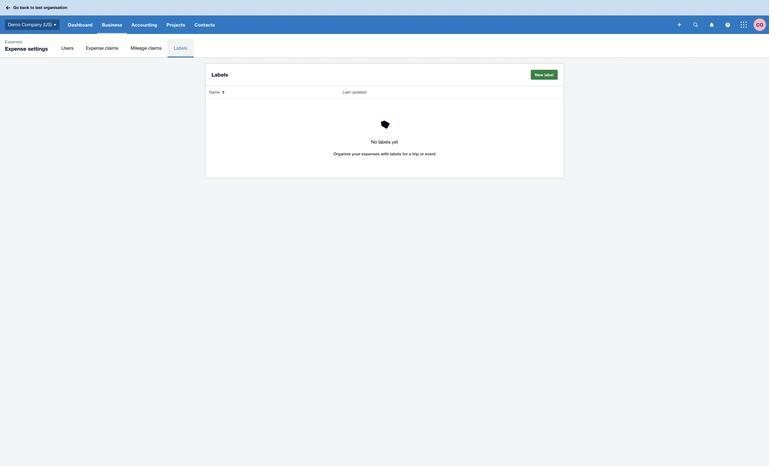 Task type: locate. For each thing, give the bounding box(es) containing it.
svg image inside go back to last organisation link
[[6, 6, 10, 10]]

1 horizontal spatial labels
[[212, 71, 228, 78]]

svg image
[[6, 6, 10, 10], [741, 22, 747, 28]]

mileage
[[131, 45, 147, 51]]

last
[[35, 5, 42, 10]]

banner
[[0, 0, 770, 34]]

0 vertical spatial svg image
[[6, 6, 10, 10]]

1 claims from the left
[[105, 45, 118, 51]]

claims right mileage
[[148, 45, 162, 51]]

users button
[[55, 39, 80, 58]]

labels
[[174, 45, 188, 51], [212, 71, 228, 78]]

1 horizontal spatial svg image
[[741, 22, 747, 28]]

1 horizontal spatial claims
[[148, 45, 162, 51]]

1 vertical spatial labels
[[212, 71, 228, 78]]

for
[[403, 152, 408, 156]]

projects button
[[162, 15, 190, 34]]

business
[[102, 22, 122, 28]]

labels
[[379, 139, 391, 145], [390, 152, 402, 156]]

contacts button
[[190, 15, 220, 34]]

demo
[[8, 22, 20, 27]]

group
[[55, 39, 770, 58]]

trip
[[413, 152, 419, 156]]

labels inside button
[[174, 45, 188, 51]]

1 horizontal spatial expense
[[86, 45, 104, 51]]

0 horizontal spatial svg image
[[6, 6, 10, 10]]

1 vertical spatial svg image
[[741, 22, 747, 28]]

expense
[[5, 45, 26, 52], [86, 45, 104, 51]]

co
[[757, 22, 764, 27]]

svg image
[[694, 22, 698, 27], [710, 22, 714, 27], [726, 22, 731, 27], [678, 23, 682, 27], [53, 24, 56, 26]]

claims for mileage claims
[[148, 45, 162, 51]]

claims down business
[[105, 45, 118, 51]]

expense claims button
[[80, 39, 125, 58]]

svg image left the co
[[741, 22, 747, 28]]

0 horizontal spatial claims
[[105, 45, 118, 51]]

name button
[[205, 86, 339, 99]]

dashboard link
[[63, 15, 97, 34]]

go back to last organisation link
[[4, 2, 71, 13]]

go back to last organisation
[[13, 5, 67, 10]]

labels right the no
[[379, 139, 391, 145]]

2 claims from the left
[[148, 45, 162, 51]]

1 expense from the left
[[5, 45, 26, 52]]

accounting
[[132, 22, 157, 28]]

go
[[13, 5, 19, 10]]

expense claims
[[86, 45, 118, 51]]

mileage claims
[[131, 45, 162, 51]]

labels option
[[168, 39, 194, 58]]

0 horizontal spatial labels
[[174, 45, 188, 51]]

labels down projects dropdown button
[[174, 45, 188, 51]]

labels left for
[[390, 152, 402, 156]]

company
[[22, 22, 42, 27]]

expense down expenses link
[[5, 45, 26, 52]]

2 expense from the left
[[86, 45, 104, 51]]

or
[[420, 152, 424, 156]]

labels up name
[[212, 71, 228, 78]]

back
[[20, 5, 29, 10]]

mileage claims button
[[125, 39, 168, 58]]

your
[[352, 152, 361, 156]]

expense right "users"
[[86, 45, 104, 51]]

svg image left the "go"
[[6, 6, 10, 10]]

demo company (us)
[[8, 22, 52, 27]]

claims for expense claims
[[105, 45, 118, 51]]

updated
[[352, 90, 367, 95]]

business button
[[97, 15, 127, 34]]

0 vertical spatial labels
[[174, 45, 188, 51]]

dashboard
[[68, 22, 93, 28]]

0 vertical spatial labels
[[379, 139, 391, 145]]

expenses expense settings
[[5, 40, 48, 52]]

expenses
[[5, 40, 22, 44]]

0 horizontal spatial expense
[[5, 45, 26, 52]]

users
[[61, 45, 74, 51]]

accounting button
[[127, 15, 162, 34]]

claims
[[105, 45, 118, 51], [148, 45, 162, 51]]



Task type: describe. For each thing, give the bounding box(es) containing it.
name
[[209, 90, 220, 95]]

settings
[[28, 45, 48, 52]]

new
[[535, 72, 544, 77]]

expense inside expenses expense settings
[[5, 45, 26, 52]]

no
[[371, 139, 377, 145]]

no labels yet
[[371, 139, 398, 145]]

svg image inside demo company (us) popup button
[[53, 24, 56, 26]]

labels button
[[168, 39, 194, 58]]

organise your expenses with labels for a trip or event
[[334, 152, 436, 156]]

co button
[[754, 15, 770, 34]]

demo company (us) button
[[0, 15, 63, 34]]

1 vertical spatial labels
[[390, 152, 402, 156]]

yet
[[392, 139, 398, 145]]

banner containing co
[[0, 0, 770, 34]]

with
[[381, 152, 389, 156]]

to
[[30, 5, 34, 10]]

a
[[409, 152, 412, 156]]

(us)
[[43, 22, 52, 27]]

organisation
[[43, 5, 67, 10]]

expense inside button
[[86, 45, 104, 51]]

expenses
[[362, 152, 380, 156]]

contacts
[[195, 22, 215, 28]]

last
[[343, 90, 351, 95]]

event
[[425, 152, 436, 156]]

expenses link
[[2, 39, 25, 45]]

new label button
[[531, 70, 558, 80]]

last updated button
[[339, 86, 549, 99]]

label
[[545, 72, 554, 77]]

organise
[[334, 152, 351, 156]]

projects
[[167, 22, 185, 28]]

new label
[[535, 72, 554, 77]]

last updated
[[343, 90, 367, 95]]

group containing users
[[55, 39, 770, 58]]



Task type: vqa. For each thing, say whether or not it's contained in the screenshot.
New Credit Note link
no



